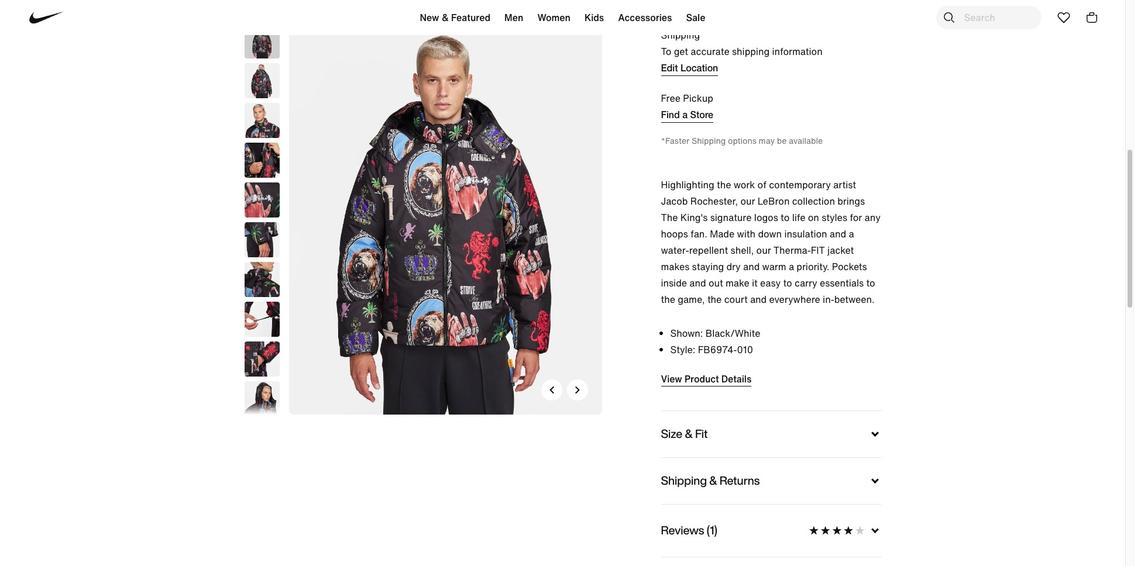 Task type: locate. For each thing, give the bounding box(es) containing it.
0 vertical spatial free
[[661, 91, 681, 105]]

1 vertical spatial a
[[849, 227, 854, 241]]

shipping right accurate
[[732, 44, 770, 58]]

on left "orders"
[[767, 506, 779, 520]]

0 vertical spatial shipping
[[692, 135, 726, 147]]

1 horizontal spatial for
[[850, 211, 863, 225]]

is right 3xl
[[854, 459, 861, 473]]

fb6974-
[[698, 343, 737, 357]]

find
[[661, 109, 680, 120]]

0 horizontal spatial for
[[731, 522, 744, 536]]

& for fit
[[685, 426, 693, 442]]

view product details button
[[661, 372, 752, 387]]

dry
[[727, 260, 741, 274]]

pockets
[[832, 260, 867, 274]]

& right the big
[[690, 459, 698, 473]]

our down the down
[[757, 243, 771, 257]]

& right new
[[442, 11, 449, 25]]

brings
[[838, 194, 865, 208]]

0 horizontal spatial on
[[767, 506, 779, 520]]

shipping
[[692, 135, 726, 147], [661, 472, 707, 489]]

1 vertical spatial on
[[767, 506, 779, 520]]

inside
[[661, 276, 687, 290]]

life
[[793, 211, 806, 225]]

therma-
[[774, 243, 811, 257]]

with
[[737, 227, 756, 241]]

shipping up nike at bottom
[[727, 506, 765, 520]]

the down out
[[708, 293, 722, 307]]

1 horizontal spatial on
[[808, 211, 820, 225]]

& inside big & tall model is wearing size 3xl and is 6'3"/189cm loose fit: roomy and relaxed
[[690, 459, 698, 473]]

free pickup find a store
[[661, 91, 714, 120]]

&
[[442, 11, 449, 25], [685, 426, 693, 442], [690, 459, 698, 473], [710, 472, 718, 489]]

work
[[734, 178, 755, 192]]

shipping inside shipping* to get accurate shipping information edit location
[[732, 44, 770, 58]]

is right model
[[747, 459, 754, 473]]

and right 3xl
[[835, 459, 851, 473]]

a right find
[[683, 109, 688, 120]]

our down work at the top right of the page
[[741, 194, 756, 208]]

and down it
[[751, 293, 767, 307]]

2 vertical spatial a
[[789, 260, 794, 274]]

& up fit:
[[710, 472, 718, 489]]

1 vertical spatial shipping
[[661, 472, 707, 489]]

view
[[661, 372, 682, 386]]

and up the more
[[838, 506, 855, 520]]

men
[[505, 11, 524, 25]]

jacob
[[661, 194, 688, 208]]

2 is from the left
[[854, 459, 861, 473]]

0 vertical spatial a
[[683, 109, 688, 120]]

& left fit
[[685, 426, 693, 442]]

women link
[[531, 4, 578, 36]]

to right easy
[[784, 276, 793, 290]]

shown:
[[671, 327, 703, 341]]

accurate
[[691, 44, 730, 58]]

1 horizontal spatial is
[[854, 459, 861, 473]]

shipping & returns
[[661, 472, 760, 489]]

warm
[[763, 260, 787, 274]]

menu bar
[[199, 2, 927, 37]]

contemporary
[[769, 178, 831, 192]]

for left any
[[850, 211, 863, 225]]

a down therma-
[[789, 260, 794, 274]]

shipping down store
[[692, 135, 726, 147]]

size & fit
[[661, 426, 708, 442]]

store
[[691, 109, 714, 120]]

women
[[538, 11, 571, 25]]

60-
[[664, 522, 679, 536]]

learn more link
[[815, 522, 865, 536]]

0 vertical spatial for
[[850, 211, 863, 225]]

new & featured link
[[413, 4, 498, 36]]

essentials
[[820, 276, 864, 290]]

exclusions
[[724, 539, 771, 553]]

free up '60-'
[[664, 506, 683, 520]]

lebron
[[758, 194, 790, 208]]

size
[[661, 426, 683, 442]]

2 horizontal spatial a
[[849, 227, 854, 241]]

makes
[[661, 260, 690, 274]]

a up jacket
[[849, 227, 854, 241]]

court
[[725, 293, 748, 307]]

signature
[[711, 211, 752, 225]]

to
[[661, 44, 672, 58]]

free up find
[[661, 91, 681, 105]]

for left nike at bottom
[[731, 522, 744, 536]]

a
[[683, 109, 688, 120], [849, 227, 854, 241], [789, 260, 794, 274]]

for inside free standard shipping on orders $50+ and free 60-day returns for nike members.
[[731, 522, 744, 536]]

size
[[794, 459, 812, 473]]

on
[[808, 211, 820, 225], [767, 506, 779, 520]]

to left the life
[[781, 211, 790, 225]]

1 vertical spatial shipping
[[727, 506, 765, 520]]

highlighting
[[661, 178, 715, 192]]

and
[[830, 227, 847, 241], [744, 260, 760, 274], [690, 276, 706, 290], [751, 293, 767, 307], [835, 459, 851, 473], [747, 492, 763, 506], [838, 506, 855, 520]]

free
[[661, 91, 681, 105], [664, 506, 683, 520]]

orders
[[781, 506, 809, 520]]

1 horizontal spatial our
[[757, 243, 771, 257]]

on right the life
[[808, 211, 820, 225]]

free inside free standard shipping on orders $50+ and free 60-day returns for nike members.
[[664, 506, 683, 520]]

standard
[[686, 506, 725, 520]]

tall
[[700, 459, 715, 473]]

& inside menu bar
[[442, 11, 449, 25]]

0 vertical spatial on
[[808, 211, 820, 225]]

6'3"/189cm
[[673, 475, 725, 489]]

free inside free pickup find a store
[[661, 91, 681, 105]]

shipping
[[732, 44, 770, 58], [727, 506, 765, 520]]

edit
[[661, 62, 678, 73]]

0 horizontal spatial is
[[747, 459, 754, 473]]

reviews (1)
[[661, 522, 718, 539]]

for
[[850, 211, 863, 225], [731, 522, 744, 536]]

location
[[681, 62, 719, 73]]

is
[[747, 459, 754, 473], [854, 459, 861, 473]]

1 horizontal spatial a
[[789, 260, 794, 274]]

may
[[759, 135, 775, 147]]

fit
[[811, 243, 825, 257]]

to up "between."
[[867, 276, 876, 290]]

0 vertical spatial shipping
[[732, 44, 770, 58]]

loose
[[673, 492, 700, 506]]

rochester,
[[691, 194, 738, 208]]

pickup
[[683, 91, 714, 105]]

insulation
[[785, 227, 828, 241]]

0 vertical spatial our
[[741, 194, 756, 208]]

shipping*
[[661, 28, 705, 42]]

1 vertical spatial for
[[731, 522, 744, 536]]

it
[[752, 276, 758, 290]]

1 vertical spatial free
[[664, 506, 683, 520]]

out
[[709, 276, 723, 290]]

logos
[[755, 211, 779, 225]]

0 horizontal spatial a
[[683, 109, 688, 120]]

lebron men's nike therma-fit down jacket image
[[244, 23, 280, 59], [289, 23, 602, 415], [244, 63, 280, 98], [244, 103, 280, 138], [244, 143, 280, 178], [244, 183, 280, 218], [244, 222, 280, 258], [244, 262, 280, 297], [244, 302, 280, 337], [244, 342, 280, 377], [244, 382, 280, 417]]

shipping up loose
[[661, 472, 707, 489]]

1 is from the left
[[747, 459, 754, 473]]

big & tall model is wearing size 3xl and is 6'3"/189cm loose fit: roomy and relaxed
[[673, 459, 861, 506]]



Task type: vqa. For each thing, say whether or not it's contained in the screenshot.
at
no



Task type: describe. For each thing, give the bounding box(es) containing it.
product
[[685, 372, 719, 386]]

kids
[[585, 11, 604, 25]]

nike
[[746, 522, 766, 536]]

and down returns
[[747, 492, 763, 506]]

Search Products text field
[[936, 6, 1042, 29]]

details
[[722, 372, 752, 386]]

made
[[710, 227, 735, 241]]

faster
[[666, 135, 690, 147]]

king's
[[681, 211, 708, 225]]

on inside highlighting the work of contemporary artist jacob rochester, our lebron collection brings the king's signature logos to life on styles for any hoops fan. made with down insulation and a water-repellent shell, our therma-fit jacket makes staying dry and warm a priority. pockets inside and out make it easy to carry essentials to the game, the court and everywhere in-between.
[[808, 211, 820, 225]]

edit location button
[[661, 61, 719, 76]]

and up jacket
[[830, 227, 847, 241]]

the down inside
[[661, 293, 676, 307]]

1 vertical spatial our
[[757, 243, 771, 257]]

water-
[[661, 243, 689, 257]]

members.
[[768, 522, 812, 536]]

jacket
[[828, 243, 854, 257]]

featured
[[451, 11, 491, 25]]

& for featured
[[442, 11, 449, 25]]

between.
[[835, 293, 875, 307]]

more
[[842, 522, 865, 536]]

shipping inside free standard shipping on orders $50+ and free 60-day returns for nike members.
[[727, 506, 765, 520]]

& for returns
[[710, 472, 718, 489]]

black/white
[[706, 327, 761, 341]]

game,
[[678, 293, 705, 307]]

kids link
[[578, 4, 611, 36]]

options
[[728, 135, 757, 147]]

day
[[679, 522, 695, 536]]

sale
[[686, 11, 706, 25]]

the up rochester,
[[717, 178, 732, 192]]

make
[[726, 276, 750, 290]]

open search modal image
[[942, 11, 956, 25]]

menu bar containing new & featured
[[199, 2, 927, 37]]

wearing
[[757, 459, 792, 473]]

learn
[[815, 522, 840, 536]]

repellent
[[689, 243, 728, 257]]

and up the game,
[[690, 276, 706, 290]]

010
[[737, 343, 754, 357]]

next image
[[574, 387, 581, 394]]

men link
[[498, 4, 531, 36]]

priority.
[[797, 260, 830, 274]]

for inside highlighting the work of contemporary artist jacob rochester, our lebron collection brings the king's signature logos to life on styles for any hoops fan. made with down insulation and a water-repellent shell, our therma-fit jacket makes staying dry and warm a priority. pockets inside and out make it easy to carry essentials to the game, the court and everywhere in-between.
[[850, 211, 863, 225]]

hoops
[[661, 227, 688, 241]]

.
[[865, 522, 867, 536]]

on inside free standard shipping on orders $50+ and free 60-day returns for nike members.
[[767, 506, 779, 520]]

new
[[420, 11, 439, 25]]

0 horizontal spatial our
[[741, 194, 756, 208]]

collection
[[793, 194, 835, 208]]

accessories link
[[611, 4, 679, 36]]

favorites image
[[1057, 11, 1071, 25]]

highlighting the work of contemporary artist jacob rochester, our lebron collection brings the king's signature logos to life on styles for any hoops fan. made with down insulation and a water-repellent shell, our therma-fit jacket makes staying dry and warm a priority. pockets inside and out make it easy to carry essentials to the game, the court and everywhere in-between.
[[661, 178, 881, 307]]

be
[[777, 135, 787, 147]]

shipping* to get accurate shipping information edit location
[[661, 28, 823, 73]]

artist
[[834, 178, 857, 192]]

easy
[[761, 276, 781, 290]]

styles
[[822, 211, 848, 225]]

returns
[[720, 472, 760, 489]]

roomy
[[716, 492, 744, 506]]

get
[[674, 44, 689, 58]]

apply
[[773, 539, 797, 553]]

any
[[865, 211, 881, 225]]

return
[[664, 539, 693, 553]]

* faster shipping options may be available
[[661, 135, 823, 147]]

nike home page image
[[23, 0, 69, 41]]

sale link
[[679, 4, 713, 36]]

fan.
[[691, 227, 708, 241]]

down
[[758, 227, 782, 241]]

returns
[[698, 522, 729, 536]]

*
[[661, 135, 666, 147]]

(1)
[[707, 522, 718, 539]]

the
[[661, 211, 678, 225]]

& for tall
[[690, 459, 698, 473]]

of
[[758, 178, 767, 192]]

view product details
[[661, 372, 752, 386]]

$50+
[[812, 506, 836, 520]]

staying
[[692, 260, 724, 274]]

big
[[673, 459, 688, 473]]

previous image
[[548, 387, 555, 394]]

available
[[789, 135, 823, 147]]

a inside free pickup find a store
[[683, 109, 688, 120]]

free for free pickup find a store
[[661, 91, 681, 105]]

and up it
[[744, 260, 760, 274]]

style:
[[671, 343, 696, 357]]

shown: black/white style: fb6974-010
[[671, 327, 761, 357]]

free for free standard shipping on orders $50+ and free 60-day returns for nike members.
[[664, 506, 683, 520]]

accessories
[[618, 11, 672, 25]]

new & featured
[[420, 11, 491, 25]]

and inside free standard shipping on orders $50+ and free 60-day returns for nike members.
[[838, 506, 855, 520]]

3xl
[[814, 459, 832, 473]]

in-
[[823, 293, 835, 307]]



